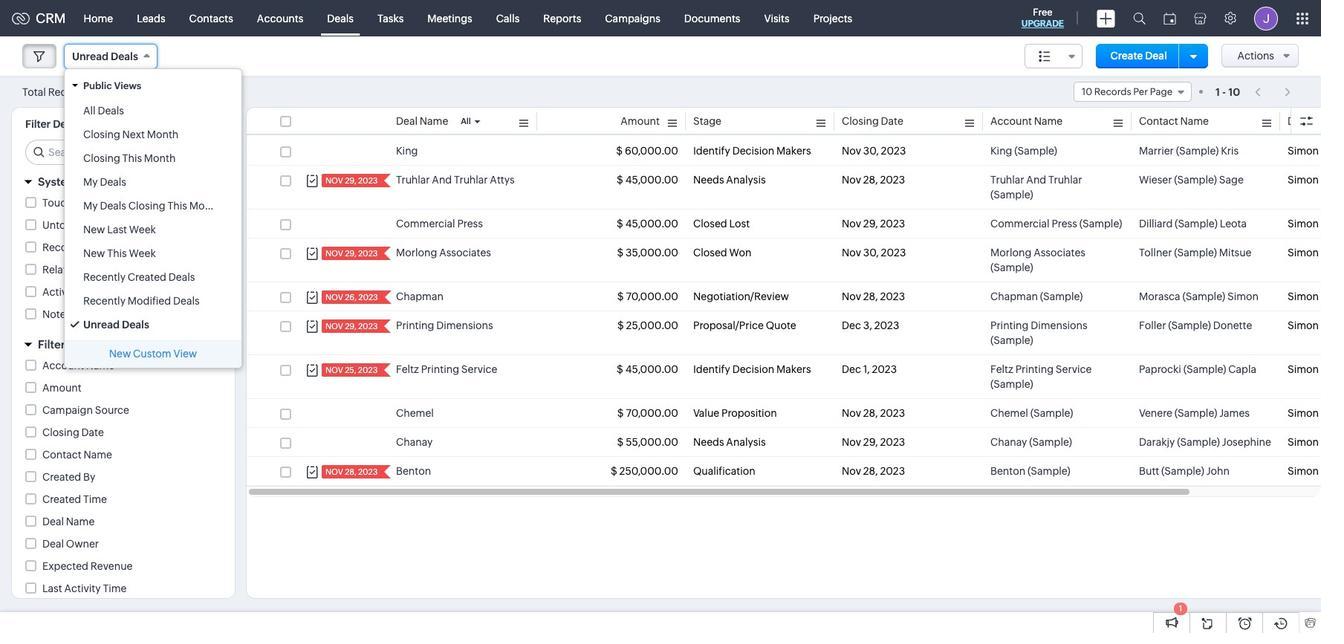 Task type: describe. For each thing, give the bounding box(es) containing it.
john
[[1207, 465, 1230, 477]]

(sample) inside the morlong associates (sample)
[[991, 262, 1033, 273]]

crm
[[36, 10, 66, 26]]

nov 28, 2023
[[325, 467, 378, 476]]

$ 70,000.00 for value proposition
[[617, 407, 678, 419]]

morlong for morlong associates (sample)
[[991, 247, 1032, 259]]

10 for 1 - 10
[[1229, 86, 1240, 98]]

proposition
[[722, 407, 777, 419]]

source
[[95, 404, 129, 416]]

30, for identify decision makers
[[863, 145, 879, 157]]

service for feltz printing service (sample)
[[1056, 363, 1092, 375]]

$ 45,000.00 for needs analysis
[[617, 174, 678, 186]]

10 inside field
[[1082, 86, 1092, 97]]

calls link
[[484, 0, 532, 36]]

2 truhlar from the left
[[454, 174, 488, 186]]

system defined filters button
[[12, 169, 235, 195]]

$ for printing dimensions
[[617, 320, 624, 331]]

visits
[[764, 12, 790, 24]]

4 truhlar from the left
[[1049, 174, 1082, 186]]

decision for $ 45,000.00
[[732, 363, 774, 375]]

projects link
[[802, 0, 864, 36]]

proposal/price
[[693, 320, 764, 331]]

search element
[[1124, 0, 1155, 36]]

simon for venere (sample) james
[[1288, 407, 1319, 419]]

name up 'owner'
[[66, 516, 95, 528]]

(sample) for king (sample)
[[1015, 145, 1057, 157]]

notes
[[42, 308, 71, 320]]

chanay (sample)
[[991, 436, 1072, 448]]

0 vertical spatial account
[[991, 115, 1032, 127]]

$ 35,000.00
[[617, 247, 678, 259]]

1 vertical spatial time
[[103, 583, 127, 594]]

simon j for paprocki (sample) capla
[[1288, 363, 1321, 375]]

untouched records
[[42, 219, 139, 231]]

commercial press link
[[396, 216, 483, 231]]

j for venere (sample) james
[[1321, 407, 1321, 419]]

simon for foller (sample) donette
[[1288, 320, 1319, 331]]

nov 26, 2023 link
[[322, 291, 380, 304]]

$ for chanay
[[617, 436, 624, 448]]

filter by fields button
[[12, 331, 235, 357]]

related records action
[[42, 264, 155, 276]]

custom
[[133, 348, 171, 360]]

touched
[[42, 197, 85, 209]]

1 vertical spatial contact
[[42, 449, 81, 461]]

name up "truhlar and truhlar attys" link
[[420, 115, 448, 127]]

dimensions for printing dimensions (sample)
[[1031, 320, 1088, 331]]

1 for 1 - 10
[[1216, 86, 1220, 98]]

my for my deals
[[83, 176, 98, 188]]

dec for dec 3, 2023
[[842, 320, 861, 331]]

simon j for tollner (sample) mitsue
[[1288, 247, 1321, 259]]

accounts link
[[245, 0, 315, 36]]

deal left ow
[[1288, 115, 1309, 127]]

identify for 45,000.00
[[693, 363, 730, 375]]

new this week
[[83, 247, 156, 259]]

name up created by
[[84, 449, 112, 461]]

untouched
[[42, 219, 97, 231]]

needs for 55,000.00
[[693, 436, 724, 448]]

my for my deals closing this month
[[83, 200, 98, 212]]

expected
[[42, 560, 88, 572]]

home link
[[72, 0, 125, 36]]

my deals
[[83, 176, 126, 188]]

1 vertical spatial deal name
[[42, 516, 95, 528]]

king (sample) link
[[991, 143, 1057, 158]]

name up marrier (sample) kris link
[[1180, 115, 1209, 127]]

quote
[[766, 320, 796, 331]]

tasks link
[[366, 0, 416, 36]]

0 vertical spatial deal name
[[396, 115, 448, 127]]

profile image
[[1254, 6, 1278, 30]]

this for month
[[122, 152, 142, 164]]

king (sample)
[[991, 145, 1057, 157]]

nov for chapman
[[842, 291, 861, 302]]

nov 29, 2023 for needs analysis
[[842, 436, 905, 448]]

nov 28, 2023 for value proposition
[[842, 407, 905, 419]]

tollner (sample) mitsue link
[[1139, 245, 1252, 260]]

nov for chanay
[[842, 436, 861, 448]]

this for week
[[107, 247, 127, 259]]

revenue
[[91, 560, 133, 572]]

proposal/price quote
[[693, 320, 796, 331]]

morasca (sample) simon link
[[1139, 289, 1259, 304]]

nov for printing
[[325, 322, 343, 331]]

qualification
[[693, 465, 755, 477]]

$ 60,000.00
[[616, 145, 678, 157]]

0 vertical spatial contact
[[1139, 115, 1178, 127]]

needs analysis for 55,000.00
[[693, 436, 766, 448]]

26,
[[345, 293, 357, 302]]

1 vertical spatial this
[[168, 200, 187, 212]]

simon j for wieser (sample) sage
[[1288, 174, 1321, 186]]

tollner (sample) mitsue
[[1139, 247, 1252, 259]]

1 - 10
[[1216, 86, 1240, 98]]

chapman link
[[396, 289, 444, 304]]

$ for king
[[616, 145, 623, 157]]

chemel (sample)
[[991, 407, 1073, 419]]

chemel (sample) link
[[991, 406, 1073, 421]]

1 horizontal spatial date
[[881, 115, 904, 127]]

commercial for commercial press (sample)
[[991, 218, 1050, 230]]

morlong associates (sample) link
[[991, 245, 1124, 275]]

chapman (sample)
[[991, 291, 1083, 302]]

feltz printing service link
[[396, 362, 497, 377]]

last inside public views region
[[107, 224, 127, 236]]

1 vertical spatial action
[[123, 264, 155, 276]]

james
[[1220, 407, 1250, 419]]

feltz printing service (sample) link
[[991, 362, 1124, 392]]

(sample) for chapman (sample)
[[1040, 291, 1083, 302]]

printing dimensions link
[[396, 318, 493, 333]]

45,000.00 for needs
[[625, 174, 678, 186]]

by for created
[[83, 471, 95, 483]]

printing inside printing dimensions (sample)
[[991, 320, 1029, 331]]

0 horizontal spatial closing date
[[42, 427, 104, 438]]

chapman for chapman (sample)
[[991, 291, 1038, 302]]

chemel for chemel (sample)
[[991, 407, 1028, 419]]

printing down chapman link
[[396, 320, 434, 331]]

chanay for chanay
[[396, 436, 433, 448]]

decision for $ 60,000.00
[[732, 145, 774, 157]]

analysis for $ 45,000.00
[[726, 174, 766, 186]]

recently for recently created deals
[[83, 271, 126, 283]]

j for tollner (sample) mitsue
[[1321, 247, 1321, 259]]

chemel link
[[396, 406, 434, 421]]

unread deals inside field
[[72, 51, 138, 62]]

all for all deals
[[83, 105, 96, 117]]

makers for dec 1, 2023
[[777, 363, 811, 375]]

dec 3, 2023
[[842, 320, 899, 331]]

nov 30, 2023 for identify decision makers
[[842, 145, 906, 157]]

deal up "king" link
[[396, 115, 418, 127]]

29, for morlong associates
[[345, 249, 356, 258]]

josephine
[[1222, 436, 1271, 448]]

-
[[1222, 86, 1226, 98]]

simon for marrier (sample) kris
[[1288, 145, 1319, 157]]

deal up deal owner
[[42, 516, 64, 528]]

closed won
[[693, 247, 752, 259]]

250,000.00
[[619, 465, 678, 477]]

chanay for chanay (sample)
[[991, 436, 1027, 448]]

truhlar and truhlar (sample) link
[[991, 172, 1124, 202]]

created time
[[42, 493, 107, 505]]

butt (sample) john
[[1139, 465, 1230, 477]]

needs for 45,000.00
[[693, 174, 724, 186]]

public views region
[[65, 99, 242, 337]]

dilliard (sample) leota
[[1139, 218, 1247, 230]]

value
[[693, 407, 719, 419]]

benton for benton (sample)
[[991, 465, 1026, 477]]

deal ow
[[1288, 115, 1321, 127]]

10 records per page
[[1082, 86, 1173, 97]]

reports
[[543, 12, 581, 24]]

service for feltz printing service
[[461, 363, 497, 375]]

Search text field
[[26, 140, 223, 164]]

(sample) for venere (sample) james
[[1175, 407, 1217, 419]]

associates for morlong associates (sample)
[[1034, 247, 1086, 259]]

0 vertical spatial action
[[79, 242, 111, 253]]

chemel for chemel
[[396, 407, 434, 419]]

unread inside public views region
[[83, 319, 120, 331]]

(sample) left the dilliard
[[1079, 218, 1122, 230]]

simon j for darakjy (sample) josephine
[[1288, 436, 1321, 448]]

total
[[22, 86, 46, 98]]

nov for king
[[842, 145, 861, 157]]

simon j for dilliard (sample) leota
[[1288, 218, 1321, 230]]

paprocki (sample) capla link
[[1139, 362, 1257, 377]]

reports link
[[532, 0, 593, 36]]

45,000.00 for identify
[[625, 363, 678, 375]]

filters
[[124, 175, 157, 188]]

simon j for butt (sample) john
[[1288, 465, 1321, 477]]

created inside public views region
[[128, 271, 166, 283]]

feltz printing service (sample)
[[991, 363, 1092, 390]]

70,000.00 for negotiation/review
[[626, 291, 678, 302]]

nov 25, 2023
[[325, 366, 378, 375]]

29, for printing dimensions
[[345, 322, 356, 331]]

paprocki (sample) capla
[[1139, 363, 1257, 375]]

0 horizontal spatial date
[[81, 427, 104, 438]]

2023 inside "link"
[[358, 293, 378, 302]]

1 for 1
[[1179, 604, 1182, 613]]

foller (sample) donette link
[[1139, 318, 1252, 333]]

identify for 60,000.00
[[693, 145, 730, 157]]

won
[[729, 247, 752, 259]]

truhlar and truhlar (sample)
[[991, 174, 1082, 201]]

printing down printing dimensions
[[421, 363, 459, 375]]

printing inside feltz printing service (sample)
[[1016, 363, 1054, 375]]

j for dilliard (sample) leota
[[1321, 218, 1321, 230]]

leota
[[1220, 218, 1247, 230]]

1 horizontal spatial account name
[[991, 115, 1063, 127]]

documents link
[[672, 0, 752, 36]]

next
[[122, 129, 145, 140]]

campaign
[[42, 404, 93, 416]]

(sample) for dilliard (sample) leota
[[1175, 218, 1218, 230]]

defined
[[80, 175, 122, 188]]

mitsue
[[1219, 247, 1252, 259]]

j for paprocki (sample) capla
[[1321, 363, 1321, 375]]

truhlar and truhlar attys
[[396, 174, 515, 186]]

fields
[[83, 338, 115, 351]]

(sample) inside feltz printing service (sample)
[[991, 378, 1033, 390]]

(sample) for chemel (sample)
[[1030, 407, 1073, 419]]

dilliard
[[1139, 218, 1173, 230]]

1 truhlar from the left
[[396, 174, 430, 186]]

0 horizontal spatial last
[[42, 583, 62, 594]]

negotiation/review
[[693, 291, 789, 302]]

wieser (sample) sage link
[[1139, 172, 1244, 187]]

2 vertical spatial month
[[189, 200, 221, 212]]

nov 28, 2023 link
[[322, 465, 379, 479]]

records for total
[[48, 86, 88, 98]]

1 vertical spatial contact name
[[42, 449, 112, 461]]

activities
[[42, 286, 87, 298]]

$ 45,000.00 for identify decision makers
[[617, 363, 678, 375]]

(sample) for chanay (sample)
[[1029, 436, 1072, 448]]

king for king
[[396, 145, 418, 157]]



Task type: locate. For each thing, give the bounding box(es) containing it.
1 horizontal spatial commercial
[[991, 218, 1050, 230]]

10 up all deals
[[90, 87, 101, 98]]

1 vertical spatial month
[[144, 152, 176, 164]]

3 simon j from the top
[[1288, 218, 1321, 230]]

1 my from the top
[[83, 176, 98, 188]]

account down the filter by fields on the bottom left
[[42, 360, 84, 372]]

deals inside deals link
[[327, 12, 354, 24]]

0 horizontal spatial service
[[461, 363, 497, 375]]

created for created by
[[42, 471, 81, 483]]

10 inside total records 10
[[90, 87, 101, 98]]

$ 70,000.00 up $ 25,000.00
[[617, 291, 678, 302]]

commercial press (sample)
[[991, 218, 1122, 230]]

needs down value
[[693, 436, 724, 448]]

2 identify decision makers from the top
[[693, 363, 811, 375]]

5 simon j from the top
[[1288, 291, 1321, 302]]

accounts
[[257, 12, 303, 24]]

28, for qualification
[[863, 465, 878, 477]]

deal inside button
[[1145, 50, 1167, 62]]

1 nov 30, 2023 from the top
[[842, 145, 906, 157]]

1 horizontal spatial chanay
[[991, 436, 1027, 448]]

filter deals by
[[25, 118, 95, 130]]

my deals closing this month
[[83, 200, 221, 212]]

nov for truhlar
[[842, 174, 861, 186]]

record action
[[42, 242, 111, 253]]

1 vertical spatial identify
[[693, 363, 730, 375]]

create menu element
[[1088, 0, 1124, 36]]

new last week
[[83, 224, 156, 236]]

name up the king (sample)
[[1034, 115, 1063, 127]]

4 simon j from the top
[[1288, 247, 1321, 259]]

0 vertical spatial 45,000.00
[[625, 174, 678, 186]]

1 identify decision makers from the top
[[693, 145, 811, 157]]

1 horizontal spatial dimensions
[[1031, 320, 1088, 331]]

analysis
[[726, 174, 766, 186], [726, 436, 766, 448]]

(sample) inside truhlar and truhlar (sample)
[[991, 189, 1033, 201]]

contacts
[[189, 12, 233, 24]]

chapman (sample) link
[[991, 289, 1083, 304]]

0 horizontal spatial and
[[432, 174, 452, 186]]

simon for wieser (sample) sage
[[1288, 174, 1319, 186]]

j for butt (sample) john
[[1321, 465, 1321, 477]]

j
[[1321, 145, 1321, 157], [1321, 174, 1321, 186], [1321, 218, 1321, 230], [1321, 247, 1321, 259], [1321, 291, 1321, 302], [1321, 320, 1321, 331], [1321, 363, 1321, 375], [1321, 407, 1321, 419], [1321, 436, 1321, 448], [1321, 465, 1321, 477]]

nov for benton
[[842, 465, 861, 477]]

2 j from the top
[[1321, 174, 1321, 186]]

0 vertical spatial last
[[107, 224, 127, 236]]

1 horizontal spatial press
[[1052, 218, 1077, 230]]

contact up created by
[[42, 449, 81, 461]]

service down printing dimensions (sample) link
[[1056, 363, 1092, 375]]

amount up "$ 60,000.00"
[[621, 115, 660, 127]]

nov for feltz
[[325, 366, 343, 375]]

create menu image
[[1097, 9, 1115, 27]]

(sample) for foller (sample) donette
[[1168, 320, 1211, 331]]

amount up campaign
[[42, 382, 82, 394]]

28, for negotiation/review
[[863, 291, 878, 302]]

1 $ 70,000.00 from the top
[[617, 291, 678, 302]]

(sample) down the king (sample)
[[991, 189, 1033, 201]]

0 vertical spatial decision
[[732, 145, 774, 157]]

0 horizontal spatial associates
[[439, 247, 491, 259]]

identify decision makers for 45,000.00
[[693, 363, 811, 375]]

2 30, from the top
[[863, 247, 879, 259]]

2 dimensions from the left
[[1031, 320, 1088, 331]]

2 chemel from the left
[[991, 407, 1028, 419]]

1 morlong from the left
[[396, 247, 437, 259]]

(sample) for wieser (sample) sage
[[1174, 174, 1217, 186]]

1 needs analysis from the top
[[693, 174, 766, 186]]

2 nov 29, 2023 link from the top
[[322, 247, 379, 260]]

$ 45,000.00 for closed lost
[[617, 218, 678, 230]]

nov for chemel
[[842, 407, 861, 419]]

$ for chapman
[[617, 291, 624, 302]]

1 horizontal spatial feltz
[[991, 363, 1013, 375]]

2 week from the top
[[129, 247, 156, 259]]

$ 25,000.00
[[617, 320, 678, 331]]

1 chapman from the left
[[396, 291, 444, 302]]

kris
[[1221, 145, 1239, 157]]

nov for morlong
[[842, 247, 861, 259]]

0 vertical spatial $ 45,000.00
[[617, 174, 678, 186]]

press up morlong associates (sample) link
[[1052, 218, 1077, 230]]

week down the my deals closing this month
[[129, 224, 156, 236]]

8 simon j from the top
[[1288, 407, 1321, 419]]

1 vertical spatial nov 29, 2023
[[842, 436, 905, 448]]

commercial for commercial press
[[396, 218, 455, 230]]

1 closed from the top
[[693, 218, 727, 230]]

records for untouched
[[99, 219, 139, 231]]

1,
[[863, 363, 870, 375]]

1 horizontal spatial contact
[[1139, 115, 1178, 127]]

2 feltz from the left
[[991, 363, 1013, 375]]

2 dec from the top
[[842, 363, 861, 375]]

1 vertical spatial dec
[[842, 363, 861, 375]]

3 nov 28, 2023 from the top
[[842, 407, 905, 419]]

1 30, from the top
[[863, 145, 879, 157]]

0 horizontal spatial contact name
[[42, 449, 112, 461]]

created
[[128, 271, 166, 283], [42, 471, 81, 483], [42, 493, 81, 505]]

nov inside nov 25, 2023 link
[[325, 366, 343, 375]]

calls
[[496, 12, 520, 24]]

1 vertical spatial decision
[[732, 363, 774, 375]]

benton down chanay (sample)
[[991, 465, 1026, 477]]

commercial up morlong associates link at the left of page
[[396, 218, 455, 230]]

nov 25, 2023 link
[[322, 363, 379, 377]]

time down revenue
[[103, 583, 127, 594]]

unread inside field
[[72, 51, 108, 62]]

2 horizontal spatial 10
[[1229, 86, 1240, 98]]

new up record action
[[83, 224, 105, 236]]

(sample) up chemel (sample)
[[991, 378, 1033, 390]]

10 j from the top
[[1321, 465, 1321, 477]]

2 needs from the top
[[693, 436, 724, 448]]

2 king from the left
[[991, 145, 1012, 157]]

0 horizontal spatial action
[[79, 242, 111, 253]]

by
[[83, 118, 95, 130]]

chanay up benton (sample)
[[991, 436, 1027, 448]]

and down the king (sample)
[[1026, 174, 1046, 186]]

1 vertical spatial $ 70,000.00
[[617, 407, 678, 419]]

closing
[[842, 115, 879, 127], [83, 129, 120, 140], [83, 152, 120, 164], [128, 200, 165, 212], [42, 427, 79, 438]]

2 press from the left
[[1052, 218, 1077, 230]]

morasca (sample) simon
[[1139, 291, 1259, 302]]

new for new last week
[[83, 224, 105, 236]]

45,000.00 up 35,000.00
[[625, 218, 678, 230]]

dec left "3,"
[[842, 320, 861, 331]]

documents
[[684, 12, 740, 24]]

2 vertical spatial new
[[109, 348, 131, 360]]

records for touched
[[87, 197, 127, 209]]

2 analysis from the top
[[726, 436, 766, 448]]

service inside feltz printing service (sample)
[[1056, 363, 1092, 375]]

$ up $ 35,000.00
[[617, 218, 623, 230]]

deal up expected
[[42, 538, 64, 550]]

1 commercial from the left
[[396, 218, 455, 230]]

simon j for marrier (sample) kris
[[1288, 145, 1321, 157]]

0 vertical spatial date
[[881, 115, 904, 127]]

$ for chemel
[[617, 407, 624, 419]]

25,000.00
[[626, 320, 678, 331]]

1 vertical spatial amount
[[42, 382, 82, 394]]

0 horizontal spatial 1
[[1179, 604, 1182, 613]]

feltz down printing dimensions (sample)
[[991, 363, 1013, 375]]

recently down new this week
[[83, 271, 126, 283]]

nov 28, 2023 for qualification
[[842, 465, 905, 477]]

2 benton from the left
[[991, 465, 1026, 477]]

0 vertical spatial nov 29, 2023 link
[[322, 174, 379, 187]]

$ 45,000.00 down "$ 60,000.00"
[[617, 174, 678, 186]]

1 nov 29, 2023 link from the top
[[322, 174, 379, 187]]

70,000.00 up 25,000.00
[[626, 291, 678, 302]]

service
[[461, 363, 497, 375], [1056, 363, 1092, 375]]

morlong inside the morlong associates (sample)
[[991, 247, 1032, 259]]

1 vertical spatial by
[[83, 471, 95, 483]]

0 vertical spatial identify
[[693, 145, 730, 157]]

truhlar down the king (sample)
[[991, 174, 1024, 186]]

total records 10
[[22, 86, 101, 98]]

recently down related records action
[[83, 295, 126, 307]]

nov 29, 2023 link
[[322, 174, 379, 187], [322, 247, 379, 260], [322, 320, 379, 333]]

1 horizontal spatial all
[[461, 117, 471, 126]]

$ 55,000.00
[[617, 436, 678, 448]]

$ left "55,000.00"
[[617, 436, 624, 448]]

2 commercial from the left
[[991, 218, 1050, 230]]

nov 30, 2023 for closed won
[[842, 247, 906, 259]]

2 $ 45,000.00 from the top
[[617, 218, 678, 230]]

70,000.00 up "55,000.00"
[[626, 407, 678, 419]]

1 horizontal spatial service
[[1056, 363, 1092, 375]]

2 chapman from the left
[[991, 291, 1038, 302]]

0 horizontal spatial dimensions
[[436, 320, 493, 331]]

8 j from the top
[[1321, 407, 1321, 419]]

simon for butt (sample) john
[[1288, 465, 1319, 477]]

1 vertical spatial date
[[81, 427, 104, 438]]

0 horizontal spatial 10
[[90, 87, 101, 98]]

venere (sample) james link
[[1139, 406, 1250, 421]]

chanay link
[[396, 435, 433, 450]]

1 vertical spatial 45,000.00
[[625, 218, 678, 230]]

(sample) up chanay (sample)
[[1030, 407, 1073, 419]]

2 vertical spatial $ 45,000.00
[[617, 363, 678, 375]]

10 Records Per Page field
[[1074, 82, 1192, 102]]

2 chanay from the left
[[991, 436, 1027, 448]]

j for morasca (sample) simon
[[1321, 291, 1321, 302]]

1 vertical spatial new
[[83, 247, 105, 259]]

8 nov from the top
[[842, 465, 861, 477]]

$ for benton
[[611, 465, 617, 477]]

week for new this week
[[129, 247, 156, 259]]

last activity time
[[42, 583, 127, 594]]

0 horizontal spatial morlong
[[396, 247, 437, 259]]

(sample) up foller (sample) donette link at the bottom of page
[[1183, 291, 1225, 302]]

1 horizontal spatial contact name
[[1139, 115, 1209, 127]]

2 identify from the top
[[693, 363, 730, 375]]

2 nov 28, 2023 from the top
[[842, 291, 905, 302]]

$ down $ 25,000.00
[[617, 363, 623, 375]]

chapman
[[396, 291, 444, 302], [991, 291, 1038, 302]]

simon for paprocki (sample) capla
[[1288, 363, 1319, 375]]

press for commercial press (sample)
[[1052, 218, 1077, 230]]

nov inside nov 26, 2023 "link"
[[325, 293, 343, 302]]

1 vertical spatial account name
[[42, 360, 115, 372]]

1 horizontal spatial morlong
[[991, 247, 1032, 259]]

1 vertical spatial makers
[[777, 363, 811, 375]]

needs analysis up qualification
[[693, 436, 766, 448]]

logo image
[[12, 12, 30, 24]]

month for closing next month
[[147, 129, 179, 140]]

55,000.00
[[626, 436, 678, 448]]

0 vertical spatial analysis
[[726, 174, 766, 186]]

created up created time
[[42, 471, 81, 483]]

truhlar left attys
[[454, 174, 488, 186]]

identify down stage at the right
[[693, 145, 730, 157]]

1 horizontal spatial action
[[123, 264, 155, 276]]

2 morlong from the left
[[991, 247, 1032, 259]]

2 45,000.00 from the top
[[625, 218, 678, 230]]

1 nov from the top
[[325, 176, 343, 185]]

0 vertical spatial identify decision makers
[[693, 145, 811, 157]]

4 nov 28, 2023 from the top
[[842, 465, 905, 477]]

0 vertical spatial nov 29, 2023
[[842, 218, 905, 230]]

filter for filter by fields
[[38, 338, 65, 351]]

2 recently from the top
[[83, 295, 126, 307]]

decision up proposition
[[732, 363, 774, 375]]

1 recently from the top
[[83, 271, 126, 283]]

0 vertical spatial $ 70,000.00
[[617, 291, 678, 302]]

search image
[[1133, 12, 1146, 25]]

0 vertical spatial 1
[[1216, 86, 1220, 98]]

6 nov from the top
[[842, 407, 861, 419]]

feltz for feltz printing service (sample)
[[991, 363, 1013, 375]]

printing dimensions (sample) link
[[991, 318, 1124, 348]]

0 vertical spatial week
[[129, 224, 156, 236]]

closed for closed lost
[[693, 218, 727, 230]]

nov inside nov 28, 2023 link
[[325, 467, 343, 476]]

row group
[[247, 137, 1321, 486]]

(sample) up wieser (sample) sage
[[1176, 145, 1219, 157]]

nov 29, 2023 link for morlong
[[322, 247, 379, 260]]

nov 29, 2023 link for printing
[[322, 320, 379, 333]]

all inside public views region
[[83, 105, 96, 117]]

10 simon j from the top
[[1288, 465, 1321, 477]]

0 vertical spatial month
[[147, 129, 179, 140]]

morlong up chapman (sample)
[[991, 247, 1032, 259]]

identify
[[693, 145, 730, 157], [693, 363, 730, 375]]

closing date
[[842, 115, 904, 127], [42, 427, 104, 438]]

created down created by
[[42, 493, 81, 505]]

upgrade
[[1022, 19, 1064, 29]]

and
[[432, 174, 452, 186], [1026, 174, 1046, 186]]

dec
[[842, 320, 861, 331], [842, 363, 861, 375]]

nov for morlong
[[325, 249, 343, 258]]

last
[[107, 224, 127, 236], [42, 583, 62, 594]]

1 horizontal spatial benton
[[991, 465, 1026, 477]]

tollner
[[1139, 247, 1172, 259]]

simon j for morasca (sample) simon
[[1288, 291, 1321, 302]]

45,000.00
[[625, 174, 678, 186], [625, 218, 678, 230], [625, 363, 678, 375]]

actions
[[1238, 50, 1274, 62]]

wieser
[[1139, 174, 1172, 186]]

simon for dilliard (sample) leota
[[1288, 218, 1319, 230]]

records left per
[[1094, 86, 1131, 97]]

filter for filter deals by
[[25, 118, 51, 130]]

account
[[991, 115, 1032, 127], [42, 360, 84, 372]]

(sample) up truhlar and truhlar (sample)
[[1015, 145, 1057, 157]]

(sample) for marrier (sample) kris
[[1176, 145, 1219, 157]]

records inside field
[[1094, 86, 1131, 97]]

0 vertical spatial recently
[[83, 271, 126, 283]]

$ 70,000.00 up "$ 55,000.00"
[[617, 407, 678, 419]]

dec 1, 2023
[[842, 363, 897, 375]]

activity
[[64, 583, 101, 594]]

1 vertical spatial $ 45,000.00
[[617, 218, 678, 230]]

3 nov 29, 2023 from the top
[[325, 322, 378, 331]]

1 70,000.00 from the top
[[626, 291, 678, 302]]

makers
[[777, 145, 811, 157], [777, 363, 811, 375]]

printing down chapman (sample)
[[991, 320, 1029, 331]]

nov 29, 2023 for closed lost
[[842, 218, 905, 230]]

time
[[83, 493, 107, 505], [103, 583, 127, 594]]

records
[[48, 86, 88, 98], [1094, 86, 1131, 97], [87, 197, 127, 209], [99, 219, 139, 231], [81, 264, 121, 276]]

chemel up chanay link
[[396, 407, 434, 419]]

nov 29, 2023 link for truhlar
[[322, 174, 379, 187]]

0 vertical spatial amount
[[621, 115, 660, 127]]

2 my from the top
[[83, 200, 98, 212]]

commercial inside commercial press link
[[396, 218, 455, 230]]

account name up the king (sample)
[[991, 115, 1063, 127]]

unread up fields
[[83, 319, 120, 331]]

2 nov 29, 2023 from the top
[[842, 436, 905, 448]]

1 vertical spatial needs
[[693, 436, 724, 448]]

j for marrier (sample) kris
[[1321, 145, 1321, 157]]

2 nov 30, 2023 from the top
[[842, 247, 906, 259]]

deal owner
[[42, 538, 99, 550]]

3 nov from the top
[[325, 293, 343, 302]]

simon for tollner (sample) mitsue
[[1288, 247, 1319, 259]]

4 j from the top
[[1321, 247, 1321, 259]]

home
[[84, 12, 113, 24]]

j for wieser (sample) sage
[[1321, 174, 1321, 186]]

marrier
[[1139, 145, 1174, 157]]

10 for total records 10
[[90, 87, 101, 98]]

account up the king (sample)
[[991, 115, 1032, 127]]

feltz inside feltz printing service (sample)
[[991, 363, 1013, 375]]

navigation
[[1248, 81, 1299, 103]]

chapman down the morlong associates (sample)
[[991, 291, 1038, 302]]

benton (sample) link
[[991, 464, 1071, 479]]

this down the closing next month
[[122, 152, 142, 164]]

chanay down chemel link
[[396, 436, 433, 448]]

1 makers from the top
[[777, 145, 811, 157]]

0 horizontal spatial deal name
[[42, 516, 95, 528]]

records for 10
[[1094, 86, 1131, 97]]

calendar image
[[1164, 12, 1176, 24]]

1 simon j from the top
[[1288, 145, 1321, 157]]

service down 'printing dimensions' link
[[461, 363, 497, 375]]

simon j for foller (sample) donette
[[1288, 320, 1321, 331]]

campaigns link
[[593, 0, 672, 36]]

1 nov 28, 2023 from the top
[[842, 174, 905, 186]]

5 nov from the top
[[842, 291, 861, 302]]

0 vertical spatial created
[[128, 271, 166, 283]]

3 nov 29, 2023 link from the top
[[322, 320, 379, 333]]

0 vertical spatial contact name
[[1139, 115, 1209, 127]]

name down fields
[[86, 360, 115, 372]]

0 horizontal spatial all
[[83, 105, 96, 117]]

10 left per
[[1082, 86, 1092, 97]]

j for foller (sample) donette
[[1321, 320, 1321, 331]]

1 identify from the top
[[693, 145, 730, 157]]

public views button
[[65, 73, 242, 99]]

(sample) for tollner (sample) mitsue
[[1174, 247, 1217, 259]]

1 horizontal spatial 1
[[1216, 86, 1220, 98]]

(sample) up darakjy (sample) josephine link
[[1175, 407, 1217, 419]]

45,000.00 down 25,000.00
[[625, 363, 678, 375]]

2 needs analysis from the top
[[693, 436, 766, 448]]

1 nov from the top
[[842, 145, 861, 157]]

1 nov 29, 2023 from the top
[[325, 176, 378, 185]]

associates inside the morlong associates (sample)
[[1034, 247, 1086, 259]]

1 horizontal spatial king
[[991, 145, 1012, 157]]

nov
[[842, 145, 861, 157], [842, 174, 861, 186], [842, 218, 861, 230], [842, 247, 861, 259], [842, 291, 861, 302], [842, 407, 861, 419], [842, 436, 861, 448], [842, 465, 861, 477]]

account name down the filter by fields on the bottom left
[[42, 360, 115, 372]]

$ for commercial press
[[617, 218, 623, 230]]

press up morlong associates link at the left of page
[[457, 218, 483, 230]]

created for created time
[[42, 493, 81, 505]]

associates down commercial press (sample) link
[[1034, 247, 1086, 259]]

recently for recently modified deals
[[83, 295, 126, 307]]

unread deals inside public views region
[[83, 319, 149, 331]]

2 service from the left
[[1056, 363, 1092, 375]]

filter inside dropdown button
[[38, 338, 65, 351]]

0 vertical spatial makers
[[777, 145, 811, 157]]

truhlar and truhlar attys link
[[396, 172, 515, 187]]

45,000.00 for closed
[[625, 218, 678, 230]]

1 dec from the top
[[842, 320, 861, 331]]

1 chemel from the left
[[396, 407, 434, 419]]

(sample) down morlong associates (sample) link
[[1040, 291, 1083, 302]]

2 closed from the top
[[693, 247, 727, 259]]

new for new this week
[[83, 247, 105, 259]]

by inside dropdown button
[[68, 338, 81, 351]]

1 service from the left
[[461, 363, 497, 375]]

None field
[[1025, 44, 1082, 68]]

1 horizontal spatial and
[[1026, 174, 1046, 186]]

1 press from the left
[[457, 218, 483, 230]]

(sample) right butt
[[1162, 465, 1204, 477]]

(sample) down chanay (sample)
[[1028, 465, 1071, 477]]

1 vertical spatial unread
[[83, 319, 120, 331]]

nov for commercial
[[842, 218, 861, 230]]

2 associates from the left
[[1034, 247, 1086, 259]]

truhlar down "king" link
[[396, 174, 430, 186]]

action down new this week
[[123, 264, 155, 276]]

morlong down commercial press link
[[396, 247, 437, 259]]

6 j from the top
[[1321, 320, 1321, 331]]

size image
[[1039, 50, 1051, 63]]

1 vertical spatial 30,
[[863, 247, 879, 259]]

contact name
[[1139, 115, 1209, 127], [42, 449, 112, 461]]

2 nov from the top
[[842, 174, 861, 186]]

1 king from the left
[[396, 145, 418, 157]]

(sample) down 'venere (sample) james'
[[1177, 436, 1220, 448]]

feltz
[[396, 363, 419, 375], [991, 363, 1013, 375]]

action up related records action
[[79, 242, 111, 253]]

1 horizontal spatial account
[[991, 115, 1032, 127]]

contacts link
[[177, 0, 245, 36]]

1 vertical spatial analysis
[[726, 436, 766, 448]]

0 vertical spatial 70,000.00
[[626, 291, 678, 302]]

1 horizontal spatial amount
[[621, 115, 660, 127]]

28, for value proposition
[[863, 407, 878, 419]]

$ for feltz printing service
[[617, 363, 623, 375]]

profile element
[[1245, 0, 1287, 36]]

and for (sample)
[[1026, 174, 1046, 186]]

identify decision makers up proposition
[[693, 363, 811, 375]]

5 nov from the top
[[325, 366, 343, 375]]

dimensions inside printing dimensions (sample)
[[1031, 320, 1088, 331]]

0 horizontal spatial feltz
[[396, 363, 419, 375]]

6 simon j from the top
[[1288, 320, 1321, 331]]

(sample) up "tollner (sample) mitsue" link
[[1175, 218, 1218, 230]]

deals link
[[315, 0, 366, 36]]

deals inside the unread deals field
[[111, 51, 138, 62]]

new for new custom view
[[109, 348, 131, 360]]

create
[[1111, 50, 1143, 62]]

4 nov from the top
[[325, 322, 343, 331]]

time down created by
[[83, 493, 107, 505]]

public
[[83, 80, 112, 91]]

nov 28, 2023 for needs analysis
[[842, 174, 905, 186]]

(sample) down dilliard (sample) leota link
[[1174, 247, 1217, 259]]

0 horizontal spatial account
[[42, 360, 84, 372]]

3 j from the top
[[1321, 218, 1321, 230]]

contact name down page
[[1139, 115, 1209, 127]]

7 j from the top
[[1321, 363, 1321, 375]]

1 horizontal spatial closing date
[[842, 115, 904, 127]]

2 nov from the top
[[325, 249, 343, 258]]

and inside truhlar and truhlar (sample)
[[1026, 174, 1046, 186]]

nov for truhlar
[[325, 176, 343, 185]]

5 j from the top
[[1321, 291, 1321, 302]]

25,
[[345, 366, 356, 375]]

3 45,000.00 from the top
[[625, 363, 678, 375]]

month for closing this month
[[144, 152, 176, 164]]

1 benton from the left
[[396, 465, 431, 477]]

1 vertical spatial account
[[42, 360, 84, 372]]

0 vertical spatial account name
[[991, 115, 1063, 127]]

morlong associates (sample)
[[991, 247, 1086, 273]]

needs up closed lost
[[693, 174, 724, 186]]

printing
[[396, 320, 434, 331], [991, 320, 1029, 331], [421, 363, 459, 375], [1016, 363, 1054, 375]]

press
[[457, 218, 483, 230], [1052, 218, 1077, 230]]

(sample) inside printing dimensions (sample)
[[991, 334, 1033, 346]]

0 vertical spatial time
[[83, 493, 107, 505]]

related
[[42, 264, 79, 276]]

4 nov from the top
[[842, 247, 861, 259]]

1 vertical spatial unread deals
[[83, 319, 149, 331]]

meetings link
[[416, 0, 484, 36]]

record
[[42, 242, 77, 253]]

1 associates from the left
[[439, 247, 491, 259]]

foller
[[1139, 320, 1166, 331]]

1 nov 29, 2023 from the top
[[842, 218, 905, 230]]

closed for closed won
[[693, 247, 727, 259]]

$ down "$ 60,000.00"
[[617, 174, 623, 186]]

0 horizontal spatial chapman
[[396, 291, 444, 302]]

dimensions for printing dimensions
[[436, 320, 493, 331]]

2 vertical spatial nov 29, 2023
[[325, 322, 378, 331]]

nov 29, 2023 for morlong associates
[[325, 249, 378, 258]]

Unread Deals field
[[64, 44, 157, 69]]

identify up value
[[693, 363, 730, 375]]

this down new last week
[[107, 247, 127, 259]]

7 simon j from the top
[[1288, 363, 1321, 375]]

king up truhlar and truhlar (sample)
[[991, 145, 1012, 157]]

1 decision from the top
[[732, 145, 774, 157]]

2 vertical spatial 45,000.00
[[625, 363, 678, 375]]

associates down commercial press
[[439, 247, 491, 259]]

2 simon j from the top
[[1288, 174, 1321, 186]]

filter
[[25, 118, 51, 130], [38, 338, 65, 351]]

created by
[[42, 471, 95, 483]]

2 makers from the top
[[777, 363, 811, 375]]

3 truhlar from the left
[[991, 174, 1024, 186]]

1 week from the top
[[129, 224, 156, 236]]

analysis down proposition
[[726, 436, 766, 448]]

0 horizontal spatial press
[[457, 218, 483, 230]]

$ up $ 25,000.00
[[617, 291, 624, 302]]

$ for truhlar and truhlar attys
[[617, 174, 623, 186]]

decision up lost
[[732, 145, 774, 157]]

closed lost
[[693, 218, 750, 230]]

my
[[83, 176, 98, 188], [83, 200, 98, 212]]

needs analysis for 45,000.00
[[693, 174, 766, 186]]

0 horizontal spatial account name
[[42, 360, 115, 372]]

1 chanay from the left
[[396, 436, 433, 448]]

$ left 35,000.00
[[617, 247, 624, 259]]

1 analysis from the top
[[726, 174, 766, 186]]

ow
[[1311, 115, 1321, 127]]

public views
[[83, 80, 141, 91]]

0 vertical spatial dec
[[842, 320, 861, 331]]

system
[[38, 175, 77, 188]]

closed left lost
[[693, 218, 727, 230]]

press for commercial press
[[457, 218, 483, 230]]

$
[[616, 145, 623, 157], [617, 174, 623, 186], [617, 218, 623, 230], [617, 247, 624, 259], [617, 291, 624, 302], [617, 320, 624, 331], [617, 363, 623, 375], [617, 407, 624, 419], [617, 436, 624, 448], [611, 465, 617, 477]]

printing dimensions (sample)
[[991, 320, 1088, 346]]

by for filter
[[68, 338, 81, 351]]

darakjy (sample) josephine link
[[1139, 435, 1271, 450]]

0 horizontal spatial benton
[[396, 465, 431, 477]]

2 nov 29, 2023 from the top
[[325, 249, 378, 258]]

commercial inside commercial press (sample) link
[[991, 218, 1050, 230]]

1 vertical spatial last
[[42, 583, 62, 594]]

3 $ 45,000.00 from the top
[[617, 363, 678, 375]]

1 vertical spatial nov 29, 2023
[[325, 249, 378, 258]]

row group containing king
[[247, 137, 1321, 486]]

new left custom
[[109, 348, 131, 360]]

needs analysis up closed lost
[[693, 174, 766, 186]]

$ for morlong associates
[[617, 247, 624, 259]]

wieser (sample) sage
[[1139, 174, 1244, 186]]

2 $ 70,000.00 from the top
[[617, 407, 678, 419]]

my up "untouched records"
[[83, 200, 98, 212]]

filter down notes
[[38, 338, 65, 351]]

0 horizontal spatial commercial
[[396, 218, 455, 230]]

28, for needs analysis
[[863, 174, 878, 186]]

1 horizontal spatial chemel
[[991, 407, 1028, 419]]

morasca
[[1139, 291, 1180, 302]]

filter down total
[[25, 118, 51, 130]]

dimensions down chapman (sample)
[[1031, 320, 1088, 331]]

0 horizontal spatial amount
[[42, 382, 82, 394]]

contact name up created by
[[42, 449, 112, 461]]

1 needs from the top
[[693, 174, 724, 186]]

0 vertical spatial needs
[[693, 174, 724, 186]]

closed
[[693, 218, 727, 230], [693, 247, 727, 259]]

1 j from the top
[[1321, 145, 1321, 157]]

dec left 1,
[[842, 363, 861, 375]]



Task type: vqa. For each thing, say whether or not it's contained in the screenshot.


